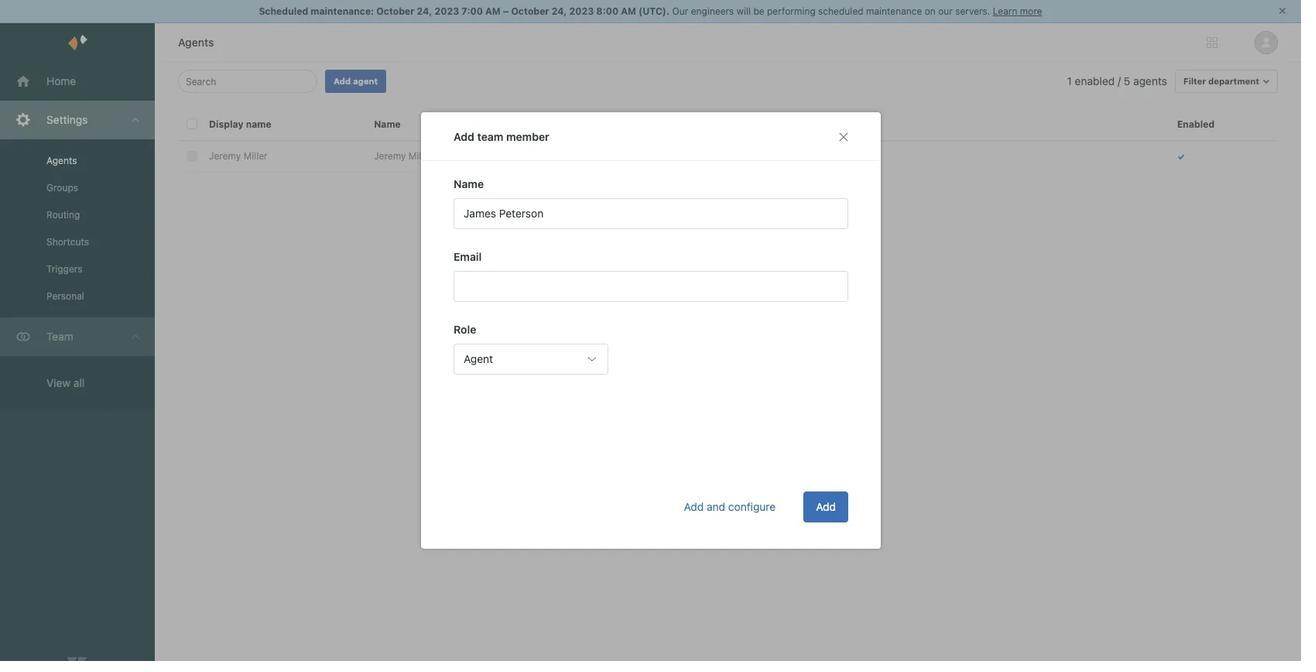 Task type: locate. For each thing, give the bounding box(es) containing it.
view
[[46, 376, 71, 390]]

agents up groups
[[46, 155, 77, 166]]

jeremy miller
[[209, 150, 268, 162], [374, 150, 433, 162]]

0 vertical spatial agents
[[178, 36, 214, 49]]

1 horizontal spatial miller
[[409, 150, 433, 162]]

2 2023 from the left
[[570, 5, 594, 17]]

name
[[374, 118, 401, 130]]

24,
[[417, 5, 432, 17], [552, 5, 567, 17]]

triggers
[[46, 263, 82, 275]]

agents up search text field
[[178, 36, 214, 49]]

1 am from the left
[[486, 5, 501, 17]]

am
[[486, 5, 501, 17], [621, 5, 637, 17]]

0 horizontal spatial 24,
[[417, 5, 432, 17]]

1 vertical spatial agents
[[46, 155, 77, 166]]

add agent
[[334, 76, 378, 86]]

enabled
[[1178, 118, 1215, 130]]

0 horizontal spatial 2023
[[435, 5, 459, 17]]

2023
[[435, 5, 459, 17], [570, 5, 594, 17]]

2023 left 8:00
[[570, 5, 594, 17]]

0 horizontal spatial miller
[[244, 150, 268, 162]]

1 enabled / 5 agents
[[1068, 74, 1168, 88]]

0 horizontal spatial jeremy miller
[[209, 150, 268, 162]]

filter department
[[1184, 76, 1260, 86]]

jeremy miller down name
[[374, 150, 433, 162]]

1 miller from the left
[[244, 150, 268, 162]]

maintenance
[[867, 5, 923, 17]]

0 horizontal spatial am
[[486, 5, 501, 17]]

0 horizontal spatial jeremy
[[209, 150, 241, 162]]

scheduled maintenance: october 24, 2023 7:00 am – october 24, 2023 8:00 am (utc). our engineers will be performing scheduled maintenance on our servers. learn more
[[259, 5, 1043, 17]]

millerjeremy500@gmail.com
[[539, 150, 663, 162]]

2 jeremy from the left
[[374, 150, 406, 162]]

2 october from the left
[[511, 5, 549, 17]]

jeremy miller down display name
[[209, 150, 268, 162]]

performing
[[767, 5, 816, 17]]

1 horizontal spatial october
[[511, 5, 549, 17]]

0 horizontal spatial agents
[[46, 155, 77, 166]]

2023 left 7:00
[[435, 5, 459, 17]]

agents
[[178, 36, 214, 49], [46, 155, 77, 166]]

filter
[[1184, 76, 1207, 86]]

am right 8:00
[[621, 5, 637, 17]]

jeremy
[[209, 150, 241, 162], [374, 150, 406, 162]]

department
[[1209, 76, 1260, 86]]

2 am from the left
[[621, 5, 637, 17]]

october right maintenance:
[[377, 5, 415, 17]]

1 horizontal spatial 2023
[[570, 5, 594, 17]]

Search text field
[[186, 72, 305, 91]]

settings
[[46, 113, 88, 126]]

1 horizontal spatial jeremy miller
[[374, 150, 433, 162]]

october
[[377, 5, 415, 17], [511, 5, 549, 17]]

1 horizontal spatial am
[[621, 5, 637, 17]]

1 horizontal spatial jeremy
[[374, 150, 406, 162]]

servers.
[[956, 5, 991, 17]]

8:00
[[597, 5, 619, 17]]

2 24, from the left
[[552, 5, 567, 17]]

1 24, from the left
[[417, 5, 432, 17]]

1 horizontal spatial agents
[[178, 36, 214, 49]]

miller
[[244, 150, 268, 162], [409, 150, 433, 162]]

5
[[1124, 74, 1131, 88]]

1 october from the left
[[377, 5, 415, 17]]

jeremy down display
[[209, 150, 241, 162]]

display
[[209, 118, 244, 130]]

zendesk products image
[[1207, 37, 1218, 48]]

october right –
[[511, 5, 549, 17]]

2 jeremy miller from the left
[[374, 150, 433, 162]]

scheduled
[[259, 5, 308, 17]]

1 horizontal spatial 24,
[[552, 5, 567, 17]]

24, left 8:00
[[552, 5, 567, 17]]

jeremy down name
[[374, 150, 406, 162]]

be
[[754, 5, 765, 17]]

am left –
[[486, 5, 501, 17]]

all
[[73, 376, 85, 390]]

0 horizontal spatial october
[[377, 5, 415, 17]]

more
[[1020, 5, 1043, 17]]

1 jeremy from the left
[[209, 150, 241, 162]]

1 jeremy miller from the left
[[209, 150, 268, 162]]

our
[[939, 5, 953, 17]]

24, left 7:00
[[417, 5, 432, 17]]



Task type: describe. For each thing, give the bounding box(es) containing it.
groups
[[46, 182, 78, 194]]

will
[[737, 5, 751, 17]]

agents
[[1134, 74, 1168, 88]]

filter department button
[[1176, 70, 1278, 93]]

/
[[1118, 74, 1121, 88]]

display name
[[209, 118, 272, 130]]

routing
[[46, 209, 80, 221]]

team
[[46, 330, 73, 343]]

enabled
[[1075, 74, 1115, 88]]

engineers
[[691, 5, 734, 17]]

personal
[[46, 290, 84, 302]]

add
[[334, 76, 351, 86]]

learn
[[993, 5, 1018, 17]]

add agent button
[[325, 70, 387, 93]]

learn more link
[[993, 5, 1043, 17]]

7:00
[[462, 5, 483, 17]]

scheduled
[[819, 5, 864, 17]]

1 2023 from the left
[[435, 5, 459, 17]]

maintenance:
[[311, 5, 374, 17]]

shortcuts
[[46, 236, 89, 248]]

–
[[503, 5, 509, 17]]

on
[[925, 5, 936, 17]]

our
[[673, 5, 689, 17]]

view all
[[46, 376, 85, 390]]

(utc).
[[639, 5, 670, 17]]

1
[[1068, 74, 1072, 88]]

home
[[46, 74, 76, 88]]

name
[[246, 118, 272, 130]]

2 miller from the left
[[409, 150, 433, 162]]

agent
[[353, 76, 378, 86]]



Task type: vqa. For each thing, say whether or not it's contained in the screenshot.
first 24,
yes



